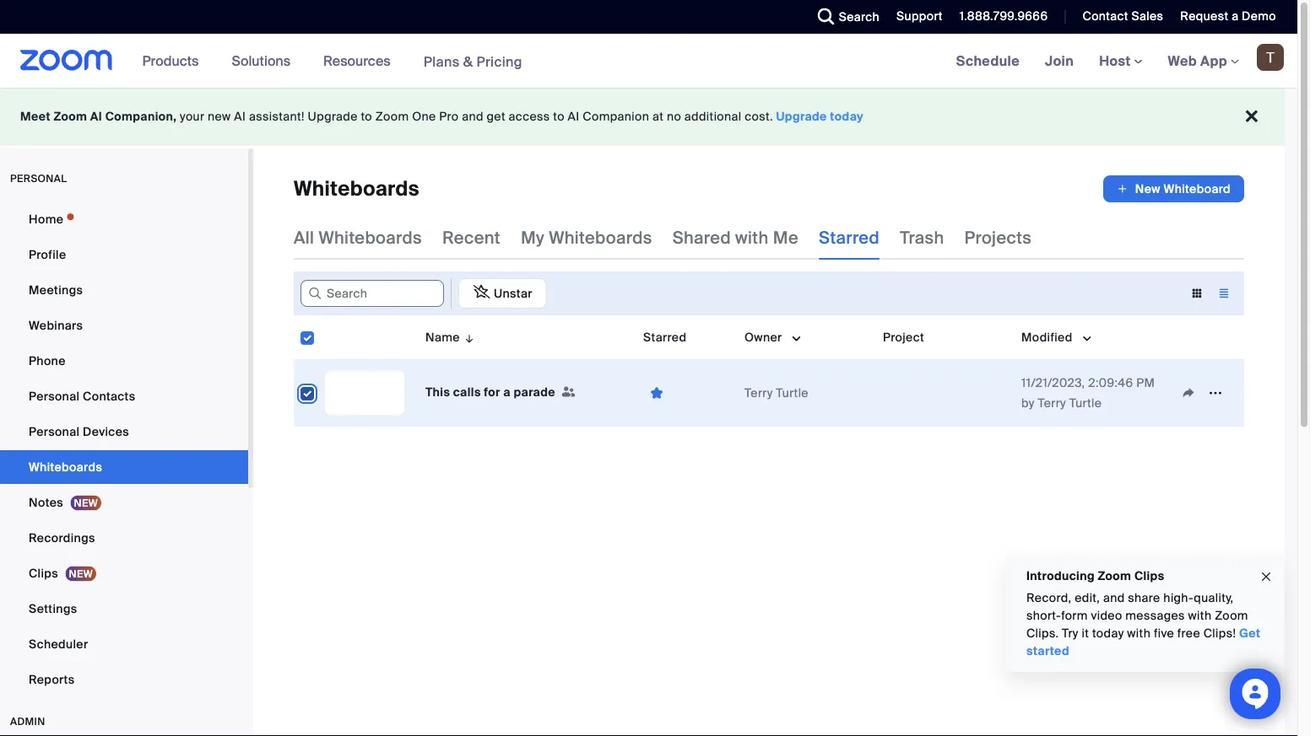 Task type: locate. For each thing, give the bounding box(es) containing it.
get
[[487, 109, 506, 125]]

profile
[[29, 247, 66, 263]]

0 horizontal spatial to
[[361, 109, 372, 125]]

1 horizontal spatial today
[[1092, 626, 1124, 642]]

2 ai from the left
[[234, 109, 246, 125]]

2 horizontal spatial ai
[[568, 109, 580, 125]]

edit,
[[1075, 591, 1100, 607]]

starred inside "tabs of all whiteboard page" tab list
[[819, 227, 880, 249]]

host
[[1099, 52, 1134, 70]]

your
[[180, 109, 205, 125]]

1 ai from the left
[[90, 109, 102, 125]]

all whiteboards
[[294, 227, 422, 249]]

terry down 11/21/2023,
[[1038, 396, 1066, 411]]

plans & pricing link
[[423, 53, 522, 70], [423, 53, 522, 70]]

personal down personal contacts at the bottom
[[29, 424, 80, 440]]

clips up share
[[1135, 569, 1165, 584]]

1 horizontal spatial starred
[[819, 227, 880, 249]]

resources button
[[323, 34, 398, 88]]

to
[[361, 109, 372, 125], [553, 109, 565, 125]]

cell inside application
[[876, 360, 1015, 427]]

terry down owner
[[745, 385, 773, 401]]

upgrade down product information navigation
[[308, 109, 358, 125]]

turtle down 2:09:46
[[1069, 396, 1102, 411]]

a
[[1232, 8, 1239, 24], [503, 385, 511, 400]]

for
[[484, 385, 500, 400]]

unstar application
[[451, 279, 547, 309]]

notes link
[[0, 486, 248, 520]]

zoom logo image
[[20, 50, 113, 71]]

1 vertical spatial starred
[[643, 330, 687, 345]]

turtle inside 11/21/2023, 2:09:46 pm by terry turtle
[[1069, 396, 1102, 411]]

upgrade
[[308, 109, 358, 125], [776, 109, 827, 125]]

starred right me
[[819, 227, 880, 249]]

contact sales
[[1083, 8, 1164, 24]]

personal down 'phone'
[[29, 389, 80, 404]]

banner
[[0, 34, 1298, 89]]

profile picture image
[[1257, 44, 1284, 71]]

1 personal from the top
[[29, 389, 80, 404]]

1 horizontal spatial upgrade
[[776, 109, 827, 125]]

contact
[[1083, 8, 1128, 24]]

calls
[[453, 385, 481, 400]]

0 horizontal spatial with
[[735, 227, 769, 249]]

0 horizontal spatial starred
[[643, 330, 687, 345]]

record,
[[1027, 591, 1072, 607]]

&
[[463, 53, 473, 70]]

whiteboards inside personal menu menu
[[29, 460, 102, 475]]

today inside record, edit, and share high-quality, short-form video messages with zoom clips. try it today with five free clips!
[[1092, 626, 1124, 642]]

0 horizontal spatial today
[[830, 109, 864, 125]]

today
[[830, 109, 864, 125], [1092, 626, 1124, 642]]

starred inside application
[[643, 330, 687, 345]]

introducing
[[1027, 569, 1095, 584]]

add image
[[1117, 181, 1129, 198]]

meetings
[[29, 282, 83, 298]]

product information navigation
[[130, 34, 535, 89]]

1 horizontal spatial turtle
[[1069, 396, 1102, 411]]

tabs of all whiteboard page tab list
[[294, 216, 1032, 260]]

close image
[[1260, 568, 1273, 587]]

clips inside personal menu menu
[[29, 566, 58, 582]]

by
[[1021, 396, 1035, 411]]

list mode, selected image
[[1211, 286, 1238, 301]]

to down resources dropdown button on the top
[[361, 109, 372, 125]]

turtle down owner
[[776, 385, 809, 401]]

with left me
[[735, 227, 769, 249]]

1 horizontal spatial ai
[[234, 109, 246, 125]]

ai left companion
[[568, 109, 580, 125]]

unstar button
[[458, 279, 547, 309]]

1.888.799.9666 button
[[947, 0, 1052, 34], [960, 8, 1048, 24]]

0 horizontal spatial and
[[462, 109, 484, 125]]

a left demo
[[1232, 8, 1239, 24]]

2 upgrade from the left
[[776, 109, 827, 125]]

zoom
[[54, 109, 87, 125], [375, 109, 409, 125], [1098, 569, 1131, 584], [1215, 609, 1248, 624]]

webinars link
[[0, 309, 248, 343]]

personal for personal devices
[[29, 424, 80, 440]]

upgrade today link
[[776, 109, 864, 125]]

no
[[667, 109, 681, 125]]

clips up settings
[[29, 566, 58, 582]]

meet zoom ai companion, footer
[[0, 88, 1285, 146]]

whiteboards right my
[[549, 227, 652, 249]]

2 vertical spatial with
[[1127, 626, 1151, 642]]

pm
[[1136, 375, 1155, 391]]

1 vertical spatial and
[[1103, 591, 1125, 607]]

terry
[[745, 385, 773, 401], [1038, 396, 1066, 411]]

host button
[[1099, 52, 1143, 70]]

1 vertical spatial personal
[[29, 424, 80, 440]]

0 vertical spatial today
[[830, 109, 864, 125]]

today inside meet zoom ai companion, footer
[[830, 109, 864, 125]]

contact sales link
[[1070, 0, 1168, 34], [1083, 8, 1164, 24]]

notes
[[29, 495, 63, 511]]

it
[[1082, 626, 1089, 642]]

personal
[[29, 389, 80, 404], [29, 424, 80, 440]]

recordings link
[[0, 522, 248, 555]]

zoom left the "one"
[[375, 109, 409, 125]]

web
[[1168, 52, 1197, 70]]

plans
[[423, 53, 460, 70]]

name
[[425, 330, 460, 345]]

record, edit, and share high-quality, short-form video messages with zoom clips. try it today with five free clips!
[[1027, 591, 1248, 642]]

1 horizontal spatial and
[[1103, 591, 1125, 607]]

starred up click to unstar the whiteboard this calls for a parade icon
[[643, 330, 687, 345]]

terry turtle
[[745, 385, 809, 401]]

0 vertical spatial and
[[462, 109, 484, 125]]

scheduler
[[29, 637, 88, 653]]

project
[[883, 330, 924, 345]]

me
[[773, 227, 799, 249]]

personal devices link
[[0, 415, 248, 449]]

and inside meet zoom ai companion, footer
[[462, 109, 484, 125]]

whiteboards down personal devices
[[29, 460, 102, 475]]

11/21/2023,
[[1021, 375, 1085, 391]]

ai
[[90, 109, 102, 125], [234, 109, 246, 125], [568, 109, 580, 125]]

meet
[[20, 109, 51, 125]]

1 horizontal spatial terry
[[1038, 396, 1066, 411]]

2 personal from the top
[[29, 424, 80, 440]]

0 vertical spatial with
[[735, 227, 769, 249]]

application
[[294, 316, 1257, 440], [1175, 381, 1238, 406]]

video
[[1091, 609, 1122, 624]]

0 horizontal spatial upgrade
[[308, 109, 358, 125]]

clips link
[[0, 557, 248, 591]]

0 vertical spatial starred
[[819, 227, 880, 249]]

assistant!
[[249, 109, 305, 125]]

more options for this calls for a parade image
[[1202, 386, 1229, 401]]

thumbnail of this calls for a parade image
[[325, 371, 404, 415]]

this
[[425, 385, 450, 400]]

ai right new
[[234, 109, 246, 125]]

try
[[1062, 626, 1079, 642]]

0 horizontal spatial ai
[[90, 109, 102, 125]]

whiteboards up all whiteboards
[[294, 176, 420, 202]]

grid mode, not selected image
[[1184, 286, 1211, 301]]

zoom inside record, edit, and share high-quality, short-form video messages with zoom clips. try it today with five free clips!
[[1215, 609, 1248, 624]]

with up free
[[1188, 609, 1212, 624]]

3 ai from the left
[[568, 109, 580, 125]]

0 horizontal spatial a
[[503, 385, 511, 400]]

upgrade right 'cost.'
[[776, 109, 827, 125]]

personal contacts link
[[0, 380, 248, 414]]

0 vertical spatial personal
[[29, 389, 80, 404]]

get started link
[[1027, 626, 1261, 660]]

whiteboard
[[1164, 181, 1231, 197]]

zoom up clips!
[[1215, 609, 1248, 624]]

to right the 'access' in the top of the page
[[553, 109, 565, 125]]

0 horizontal spatial turtle
[[776, 385, 809, 401]]

0 vertical spatial a
[[1232, 8, 1239, 24]]

introducing zoom clips
[[1027, 569, 1165, 584]]

cell
[[876, 360, 1015, 427]]

1 horizontal spatial a
[[1232, 8, 1239, 24]]

recent
[[442, 227, 501, 249]]

1 vertical spatial today
[[1092, 626, 1124, 642]]

a right for
[[503, 385, 511, 400]]

ai left companion,
[[90, 109, 102, 125]]

0 horizontal spatial clips
[[29, 566, 58, 582]]

join
[[1045, 52, 1074, 70]]

devices
[[83, 424, 129, 440]]

and up the video
[[1103, 591, 1125, 607]]

1 horizontal spatial to
[[553, 109, 565, 125]]

and left get
[[462, 109, 484, 125]]

access
[[509, 109, 550, 125]]

web app
[[1168, 52, 1227, 70]]

2 horizontal spatial with
[[1188, 609, 1212, 624]]

with down the messages
[[1127, 626, 1151, 642]]

0 horizontal spatial terry
[[745, 385, 773, 401]]

schedule link
[[944, 34, 1033, 88]]



Task type: vqa. For each thing, say whether or not it's contained in the screenshot.
Star this whiteboard icon corresponding to Card for template Show and Tell with a Twist element at bottom left
no



Task type: describe. For each thing, give the bounding box(es) containing it.
projects
[[965, 227, 1032, 249]]

zoom right meet
[[54, 109, 87, 125]]

11/21/2023, 2:09:46 pm by terry turtle
[[1021, 375, 1155, 411]]

solutions
[[232, 52, 290, 70]]

1 vertical spatial a
[[503, 385, 511, 400]]

at
[[653, 109, 664, 125]]

whiteboards link
[[0, 451, 248, 485]]

demo
[[1242, 8, 1276, 24]]

all
[[294, 227, 314, 249]]

new
[[1135, 181, 1161, 197]]

pricing
[[477, 53, 522, 70]]

arrow down image
[[460, 328, 476, 348]]

click to unstar the whiteboard this calls for a parade image
[[643, 385, 670, 401]]

get
[[1239, 626, 1261, 642]]

new whiteboard
[[1135, 181, 1231, 197]]

phone link
[[0, 344, 248, 378]]

2:09:46
[[1088, 375, 1133, 391]]

1 horizontal spatial clips
[[1135, 569, 1165, 584]]

sales
[[1132, 8, 1164, 24]]

meetings navigation
[[944, 34, 1298, 89]]

1 to from the left
[[361, 109, 372, 125]]

share
[[1128, 591, 1160, 607]]

recordings
[[29, 531, 95, 546]]

personal for personal contacts
[[29, 389, 80, 404]]

modified
[[1021, 330, 1073, 345]]

plans & pricing
[[423, 53, 522, 70]]

webinars
[[29, 318, 83, 333]]

clips.
[[1027, 626, 1059, 642]]

search button
[[805, 0, 884, 34]]

1 vertical spatial with
[[1188, 609, 1212, 624]]

join link
[[1033, 34, 1087, 88]]

Search text field
[[301, 280, 444, 307]]

support
[[897, 8, 943, 24]]

short-
[[1027, 609, 1061, 624]]

owner
[[745, 330, 782, 345]]

request a demo
[[1180, 8, 1276, 24]]

banner containing products
[[0, 34, 1298, 89]]

quality,
[[1194, 591, 1234, 607]]

products button
[[142, 34, 206, 88]]

with inside "tabs of all whiteboard page" tab list
[[735, 227, 769, 249]]

resources
[[323, 52, 391, 70]]

contacts
[[83, 389, 135, 404]]

products
[[142, 52, 199, 70]]

personal
[[10, 172, 67, 185]]

companion
[[583, 109, 649, 125]]

personal contacts
[[29, 389, 135, 404]]

shared
[[673, 227, 731, 249]]

this calls for a parade
[[425, 385, 558, 400]]

whiteboards inside application
[[294, 176, 420, 202]]

messages
[[1126, 609, 1185, 624]]

reports link
[[0, 664, 248, 697]]

schedule
[[956, 52, 1020, 70]]

solutions button
[[232, 34, 298, 88]]

1.888.799.9666
[[960, 8, 1048, 24]]

1 upgrade from the left
[[308, 109, 358, 125]]

1 horizontal spatial with
[[1127, 626, 1151, 642]]

companion,
[[105, 109, 177, 125]]

meetings link
[[0, 274, 248, 307]]

whiteboards up search text box
[[319, 227, 422, 249]]

zoom up edit,
[[1098, 569, 1131, 584]]

home
[[29, 211, 64, 227]]

additional
[[685, 109, 742, 125]]

share image
[[1175, 386, 1202, 401]]

app
[[1200, 52, 1227, 70]]

admin
[[10, 716, 45, 729]]

search
[[839, 9, 880, 24]]

profile link
[[0, 238, 248, 272]]

application containing name
[[294, 316, 1257, 440]]

settings
[[29, 601, 77, 617]]

meet zoom ai companion, your new ai assistant! upgrade to zoom one pro and get access to ai companion at no additional cost. upgrade today
[[20, 109, 864, 125]]

and inside record, edit, and share high-quality, short-form video messages with zoom clips. try it today with five free clips!
[[1103, 591, 1125, 607]]

parade
[[514, 385, 555, 400]]

web app button
[[1168, 52, 1239, 70]]

unstar
[[494, 286, 532, 301]]

whiteboards application
[[294, 176, 1244, 203]]

my
[[521, 227, 545, 249]]

2 to from the left
[[553, 109, 565, 125]]

high-
[[1164, 591, 1194, 607]]

one
[[412, 109, 436, 125]]

personal menu menu
[[0, 203, 248, 699]]

my whiteboards
[[521, 227, 652, 249]]

home link
[[0, 203, 248, 236]]

terry inside 11/21/2023, 2:09:46 pm by terry turtle
[[1038, 396, 1066, 411]]

new whiteboard button
[[1103, 176, 1244, 203]]

reports
[[29, 672, 75, 688]]

settings link
[[0, 593, 248, 626]]

personal devices
[[29, 424, 129, 440]]

trash
[[900, 227, 944, 249]]

phone
[[29, 353, 66, 369]]

cost.
[[745, 109, 773, 125]]



